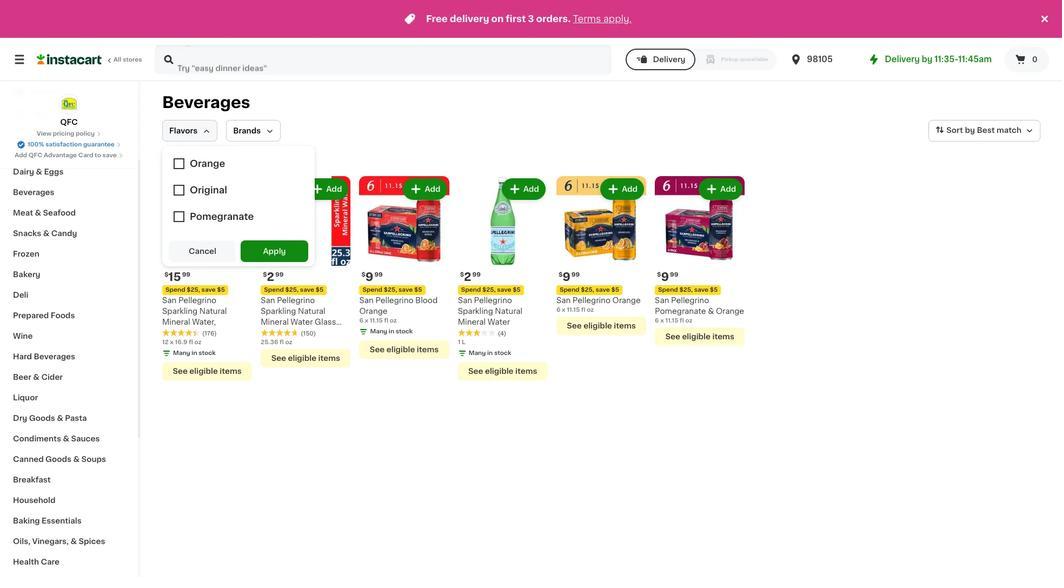 Task type: describe. For each thing, give the bounding box(es) containing it.
spend $25, save $5 for san pellegrino sparkling natural mineral water
[[461, 287, 521, 293]]

flavors
[[169, 127, 198, 135]]

$ 2 99 for san pellegrino sparkling natural mineral water glass bottle
[[263, 272, 284, 283]]

$ 9 99 for san pellegrino pomegranate & orange
[[657, 272, 678, 283]]

flavors button
[[162, 120, 218, 142]]

spend $25, save $5 for san pellegrino blood orange
[[363, 287, 422, 293]]

eligible for san pellegrino sparkling natural mineral water,
[[189, 368, 218, 375]]

delivery by 11:35-11:45am
[[885, 55, 992, 63]]

oz inside san pellegrino pomegranate & orange 6 x 11.15 fl oz
[[685, 318, 693, 324]]

san pellegrino sparkling natural mineral water glass bottle
[[261, 297, 336, 337]]

water,
[[192, 319, 216, 326]]

items for san pellegrino sparkling natural mineral water
[[515, 368, 537, 375]]

canned goods & soups
[[13, 456, 106, 464]]

canned
[[13, 456, 44, 464]]

x inside san pellegrino pomegranate & orange 6 x 11.15 fl oz
[[661, 318, 664, 324]]

service type group
[[626, 49, 777, 70]]

add qfc advantage card to save
[[15, 153, 117, 158]]

add button for san pellegrino pomegranate & orange
[[700, 180, 742, 199]]

prepared
[[13, 312, 49, 320]]

save for san pellegrino sparkling natural mineral water
[[497, 287, 511, 293]]

11:45am
[[958, 55, 992, 63]]

& left the candy
[[43, 230, 49, 237]]

see for san pellegrino pomegranate & orange
[[666, 333, 680, 341]]

11.15 inside san pellegrino orange 6 x 11.15 fl oz
[[567, 307, 580, 313]]

see for san pellegrino orange
[[567, 322, 582, 330]]

pellegrino for san pellegrino pomegranate & orange 6 x 11.15 fl oz
[[671, 297, 709, 305]]

25.36 fl oz
[[261, 340, 292, 346]]

dry goods & pasta
[[13, 415, 87, 422]]

delivery for delivery
[[653, 56, 686, 63]]

(176)
[[202, 331, 217, 337]]

blood
[[415, 297, 438, 305]]

oils, vinegars, & spices
[[13, 538, 105, 546]]

pasta
[[65, 415, 87, 422]]

add for san pellegrino pomegranate & orange
[[720, 186, 736, 193]]

Search field
[[156, 45, 611, 74]]

sort by
[[947, 127, 975, 134]]

meat
[[13, 209, 33, 217]]

spices
[[79, 538, 105, 546]]

goods for canned
[[45, 456, 71, 464]]

& inside 'link'
[[63, 435, 69, 443]]

stock for 15
[[199, 351, 216, 357]]

breakfast link
[[6, 470, 131, 491]]

delivery button
[[626, 49, 695, 70]]

wine link
[[6, 326, 131, 347]]

cancel button
[[169, 241, 236, 262]]

care
[[41, 559, 59, 566]]

by for sort
[[965, 127, 975, 134]]

qfc link
[[59, 94, 79, 128]]

many for 2
[[469, 351, 486, 357]]

99 for san pellegrino sparkling natural mineral water
[[472, 272, 481, 278]]

household
[[13, 497, 55, 505]]

satisfaction
[[46, 142, 82, 148]]

see eligible items for san pellegrino sparkling natural mineral water
[[468, 368, 537, 375]]

l
[[462, 340, 466, 346]]

beer & cider
[[13, 374, 63, 381]]

see eligible items button for san pellegrino sparkling natural mineral water,
[[162, 362, 252, 381]]

breakfast
[[13, 476, 51, 484]]

1 horizontal spatial many in stock
[[370, 329, 413, 335]]

beverages inside 'hard beverages' link
[[34, 353, 75, 361]]

limited time offer region
[[0, 0, 1038, 38]]

hard beverages
[[13, 353, 75, 361]]

first
[[506, 15, 526, 23]]

baking
[[13, 518, 40, 525]]

1 horizontal spatial in
[[389, 329, 394, 335]]

$5 for san pellegrino pomegranate & orange
[[710, 287, 718, 293]]

12 x 16.9 fl oz
[[162, 340, 202, 346]]

& left eggs
[[36, 168, 42, 176]]

6 inside san pellegrino pomegranate & orange 6 x 11.15 fl oz
[[655, 318, 659, 324]]

health
[[13, 559, 39, 566]]

6 inside san pellegrino blood orange 6 x 11.15 fl oz
[[359, 318, 363, 324]]

cider
[[41, 374, 63, 381]]

in for 15
[[192, 351, 197, 357]]

100% satisfaction guarantee
[[28, 142, 115, 148]]

orders.
[[536, 15, 571, 23]]

apply
[[263, 248, 286, 255]]

x inside san pellegrino orange 6 x 11.15 fl oz
[[562, 307, 566, 313]]

11.15 inside san pellegrino blood orange 6 x 11.15 fl oz
[[370, 318, 383, 324]]

best
[[977, 127, 995, 134]]

x inside san pellegrino blood orange 6 x 11.15 fl oz
[[365, 318, 368, 324]]

16.9
[[175, 340, 187, 346]]

pomegranate
[[655, 308, 706, 315]]

soups
[[81, 456, 106, 464]]

stock for 2
[[494, 351, 511, 357]]

foods
[[51, 312, 75, 320]]

spend for san pellegrino sparkling natural mineral water,
[[166, 287, 185, 293]]

frozen
[[13, 250, 39, 258]]

$5 for san pellegrino sparkling natural mineral water glass bottle
[[316, 287, 324, 293]]

san pellegrino sparkling natural mineral water
[[458, 297, 523, 326]]

candy
[[51, 230, 77, 237]]

health care link
[[6, 552, 131, 573]]

sparkling for san pellegrino sparkling natural mineral water
[[458, 308, 493, 315]]

oils,
[[13, 538, 30, 546]]

canned goods & soups link
[[6, 449, 131, 470]]

prepared foods
[[13, 312, 75, 320]]

15
[[168, 272, 181, 283]]

$ for san pellegrino sparkling natural mineral water
[[460, 272, 464, 278]]

see for san pellegrino sparkling natural mineral water,
[[173, 368, 188, 375]]

condiments
[[13, 435, 61, 443]]

save for san pellegrino sparkling natural mineral water,
[[202, 287, 216, 293]]

eligible for san pellegrino sparkling natural mineral water glass bottle
[[288, 355, 316, 362]]

dairy & eggs link
[[6, 162, 131, 182]]

2 for san pellegrino sparkling natural mineral water
[[464, 272, 471, 283]]

see for san pellegrino sparkling natural mineral water glass bottle
[[271, 355, 286, 362]]

qfc logo image
[[59, 94, 79, 115]]

$ for san pellegrino sparkling natural mineral water glass bottle
[[263, 272, 267, 278]]

add for san pellegrino sparkling natural mineral water glass bottle
[[326, 186, 342, 193]]

in for 2
[[487, 351, 493, 357]]

add button for san pellegrino sparkling natural mineral water
[[503, 180, 545, 199]]

98105 button
[[790, 44, 855, 75]]

spend $25, save $5 for san pellegrino orange
[[560, 287, 619, 293]]

brands button
[[226, 120, 281, 142]]

$5 for san pellegrino sparkling natural mineral water
[[513, 287, 521, 293]]

view
[[37, 131, 51, 137]]

san pellegrino blood orange 6 x 11.15 fl oz
[[359, 297, 438, 324]]

& right the meat
[[35, 209, 41, 217]]

$25, for san pellegrino sparkling natural mineral water
[[482, 287, 496, 293]]

glass
[[315, 319, 336, 326]]

baking essentials link
[[6, 511, 131, 532]]

water for san pellegrino sparkling natural mineral water
[[488, 319, 510, 326]]

snacks & candy link
[[6, 223, 131, 244]]

lists link
[[6, 102, 131, 124]]

$ for san pellegrino blood orange
[[362, 272, 365, 278]]

99 for san pellegrino blood orange
[[374, 272, 383, 278]]

many in stock for 2
[[469, 351, 511, 357]]

100%
[[28, 142, 44, 148]]

$5 for san pellegrino blood orange
[[414, 287, 422, 293]]

dairy
[[13, 168, 34, 176]]

$25, for san pellegrino blood orange
[[384, 287, 397, 293]]

stores
[[123, 57, 142, 63]]

save for san pellegrino blood orange
[[399, 287, 413, 293]]

see eligible items button for san pellegrino pomegranate & orange
[[655, 328, 745, 346]]

add button for san pellegrino blood orange
[[404, 180, 446, 199]]

save right to
[[103, 153, 117, 158]]

san pellegrino orange 6 x 11.15 fl oz
[[556, 297, 641, 313]]

san for san pellegrino blood orange 6 x 11.15 fl oz
[[359, 297, 374, 305]]

save for san pellegrino pomegranate & orange
[[694, 287, 709, 293]]

oils, vinegars, & spices link
[[6, 532, 131, 552]]

health care
[[13, 559, 59, 566]]

policy
[[76, 131, 95, 137]]

san for san pellegrino pomegranate & orange 6 x 11.15 fl oz
[[655, 297, 669, 305]]

spend for san pellegrino orange
[[560, 287, 580, 293]]

items for san pellegrino orange
[[614, 322, 636, 330]]

fl inside san pellegrino pomegranate & orange 6 x 11.15 fl oz
[[680, 318, 684, 324]]

natural for san pellegrino sparkling natural mineral water
[[495, 308, 523, 315]]

fl inside san pellegrino blood orange 6 x 11.15 fl oz
[[384, 318, 388, 324]]

& inside san pellegrino pomegranate & orange 6 x 11.15 fl oz
[[708, 308, 714, 315]]

dairy & eggs
[[13, 168, 64, 176]]

98105
[[807, 55, 833, 63]]

sparkling for san pellegrino sparkling natural mineral water,
[[162, 308, 197, 315]]

by for delivery
[[922, 55, 933, 63]]

product group containing 15
[[162, 176, 252, 381]]

dry goods & pasta link
[[6, 408, 131, 429]]

100% satisfaction guarantee button
[[17, 138, 121, 149]]

liquor link
[[6, 388, 131, 408]]

bottle
[[261, 329, 284, 337]]

12
[[162, 340, 169, 346]]

$ 9 99 for san pellegrino blood orange
[[362, 272, 383, 283]]

0 vertical spatial beverages
[[162, 95, 250, 110]]



Task type: locate. For each thing, give the bounding box(es) containing it.
card
[[78, 153, 93, 158]]

qfc down 100%
[[29, 153, 42, 158]]

3 99 from the left
[[374, 272, 383, 278]]

$25, for san pellegrino pomegranate & orange
[[680, 287, 693, 293]]

spend $25, save $5 up san pellegrino blood orange 6 x 11.15 fl oz
[[363, 287, 422, 293]]

5 product group from the left
[[556, 176, 646, 335]]

spend down 15 on the top left
[[166, 287, 185, 293]]

99 up pomegranate
[[670, 272, 678, 278]]

1 spend $25, save $5 from the left
[[166, 287, 225, 293]]

6 spend $25, save $5 from the left
[[560, 287, 619, 293]]

1 horizontal spatial natural
[[298, 308, 325, 315]]

mineral
[[162, 319, 190, 326], [261, 319, 289, 326], [458, 319, 486, 326]]

4 san from the left
[[458, 297, 472, 305]]

& left soups
[[73, 456, 80, 464]]

condiments & sauces link
[[6, 429, 131, 449]]

$ 9 99 up san pellegrino blood orange 6 x 11.15 fl oz
[[362, 272, 383, 283]]

2 mineral from the left
[[261, 319, 289, 326]]

0 horizontal spatial 6
[[359, 318, 363, 324]]

0 horizontal spatial natural
[[199, 308, 227, 315]]

6 san from the left
[[556, 297, 571, 305]]

1 add button from the left
[[207, 180, 249, 199]]

2 vertical spatial beverages
[[34, 353, 75, 361]]

sort
[[947, 127, 963, 134]]

many for 15
[[173, 351, 190, 357]]

9 for san pellegrino pomegranate & orange
[[661, 272, 669, 283]]

add button for san pellegrino sparkling natural mineral water,
[[207, 180, 249, 199]]

Best match Sort by field
[[929, 120, 1041, 142]]

0 horizontal spatial qfc
[[29, 153, 42, 158]]

2 2 from the left
[[464, 272, 471, 283]]

see eligible items down (4)
[[468, 368, 537, 375]]

1 horizontal spatial $ 9 99
[[559, 272, 580, 283]]

sparkling up l
[[458, 308, 493, 315]]

items for san pellegrino sparkling natural mineral water,
[[220, 368, 242, 375]]

$25, for san pellegrino orange
[[581, 287, 594, 293]]

pellegrino for san pellegrino sparkling natural mineral water
[[474, 297, 512, 305]]

in down san pellegrino sparkling natural mineral water
[[487, 351, 493, 357]]

2 horizontal spatial orange
[[716, 308, 744, 315]]

san pellegrino pomegranate & orange 6 x 11.15 fl oz
[[655, 297, 744, 324]]

3 product group from the left
[[359, 176, 449, 359]]

deli link
[[6, 285, 131, 306]]

produce link
[[6, 141, 131, 162]]

save for san pellegrino sparkling natural mineral water glass bottle
[[300, 287, 314, 293]]

0 vertical spatial goods
[[29, 415, 55, 422]]

5 spend $25, save $5 from the left
[[658, 287, 718, 293]]

0 horizontal spatial 11.15
[[370, 318, 383, 324]]

6 99 from the left
[[572, 272, 580, 278]]

6 $5 from the left
[[611, 287, 619, 293]]

many in stock for 15
[[173, 351, 216, 357]]

$25, down $ 15 99
[[187, 287, 200, 293]]

save up san pellegrino pomegranate & orange 6 x 11.15 fl oz
[[694, 287, 709, 293]]

essentials
[[42, 518, 82, 525]]

see eligible items button for san pellegrino orange
[[556, 317, 646, 335]]

many in stock down san pellegrino blood orange 6 x 11.15 fl oz
[[370, 329, 413, 335]]

eligible down '12 x 16.9 fl oz'
[[189, 368, 218, 375]]

$ for san pellegrino pomegranate & orange
[[657, 272, 661, 278]]

6 product group from the left
[[655, 176, 745, 346]]

3 san from the left
[[359, 297, 374, 305]]

delivery inside delivery "button"
[[653, 56, 686, 63]]

5 $5 from the left
[[710, 287, 718, 293]]

spend
[[166, 287, 185, 293], [264, 287, 284, 293], [363, 287, 382, 293], [461, 287, 481, 293], [658, 287, 678, 293], [560, 287, 580, 293]]

$ 2 99 up san pellegrino sparkling natural mineral water
[[460, 272, 481, 283]]

see eligible items button down san pellegrino pomegranate & orange 6 x 11.15 fl oz
[[655, 328, 745, 346]]

natural up glass
[[298, 308, 325, 315]]

1 horizontal spatial 9
[[563, 272, 571, 283]]

frozen link
[[6, 244, 131, 264]]

water for san pellegrino sparkling natural mineral water glass bottle
[[291, 319, 313, 326]]

3 sparkling from the left
[[458, 308, 493, 315]]

see eligible items button down san pellegrino blood orange 6 x 11.15 fl oz
[[359, 341, 449, 359]]

spend $25, save $5 up san pellegrino orange 6 x 11.15 fl oz
[[560, 287, 619, 293]]

san inside san pellegrino orange 6 x 11.15 fl oz
[[556, 297, 571, 305]]

2 spend from the left
[[264, 287, 284, 293]]

1 $ from the left
[[164, 272, 168, 278]]

3 pellegrino from the left
[[376, 297, 414, 305]]

11.15 inside san pellegrino pomegranate & orange 6 x 11.15 fl oz
[[666, 318, 678, 324]]

household link
[[6, 491, 131, 511]]

san for san pellegrino sparkling natural mineral water,
[[162, 297, 177, 305]]

save
[[103, 153, 117, 158], [202, 287, 216, 293], [300, 287, 314, 293], [399, 287, 413, 293], [497, 287, 511, 293], [694, 287, 709, 293], [596, 287, 610, 293]]

5 $25, from the left
[[680, 287, 693, 293]]

& left sauces
[[63, 435, 69, 443]]

1 horizontal spatial qfc
[[60, 118, 78, 126]]

1 $25, from the left
[[187, 287, 200, 293]]

see eligible items for san pellegrino sparkling natural mineral water glass bottle
[[271, 355, 340, 362]]

by right "sort"
[[965, 127, 975, 134]]

0 horizontal spatial sparkling
[[162, 308, 197, 315]]

all
[[114, 57, 121, 63]]

3 spend from the left
[[363, 287, 382, 293]]

6 pellegrino from the left
[[573, 297, 611, 305]]

0 horizontal spatial in
[[192, 351, 197, 357]]

0 horizontal spatial 9
[[365, 272, 373, 283]]

1 product group from the left
[[162, 176, 252, 381]]

2 add button from the left
[[306, 180, 347, 199]]

eligible down san pellegrino pomegranate & orange 6 x 11.15 fl oz
[[682, 333, 711, 341]]

see eligible items down san pellegrino pomegranate & orange 6 x 11.15 fl oz
[[666, 333, 734, 341]]

spend $25, save $5 up san pellegrino sparkling natural mineral water
[[461, 287, 521, 293]]

1 2 from the left
[[267, 272, 274, 283]]

2 9 from the left
[[661, 272, 669, 283]]

0 horizontal spatial many in stock
[[173, 351, 216, 357]]

0 vertical spatial qfc
[[60, 118, 78, 126]]

99 right 15 on the top left
[[182, 272, 190, 278]]

see eligible items for san pellegrino sparkling natural mineral water,
[[173, 368, 242, 375]]

natural up (4)
[[495, 308, 523, 315]]

$5 for san pellegrino orange
[[611, 287, 619, 293]]

pellegrino inside san pellegrino blood orange 6 x 11.15 fl oz
[[376, 297, 414, 305]]

pellegrino inside san pellegrino sparkling natural mineral water glass bottle
[[277, 297, 315, 305]]

san inside san pellegrino blood orange 6 x 11.15 fl oz
[[359, 297, 374, 305]]

bakery
[[13, 271, 40, 279]]

many in stock down '12 x 16.9 fl oz'
[[173, 351, 216, 357]]

1 vertical spatial goods
[[45, 456, 71, 464]]

add for san pellegrino sparkling natural mineral water,
[[228, 186, 244, 193]]

delivery for delivery by 11:35-11:45am
[[885, 55, 920, 63]]

by inside field
[[965, 127, 975, 134]]

$ 9 99 up pomegranate
[[657, 272, 678, 283]]

mineral up 16.9
[[162, 319, 190, 326]]

6 $25, from the left
[[581, 287, 594, 293]]

2 sparkling from the left
[[261, 308, 296, 315]]

$ up san pellegrino blood orange 6 x 11.15 fl oz
[[362, 272, 365, 278]]

natural inside san pellegrino sparkling natural mineral water glass bottle
[[298, 308, 325, 315]]

see eligible items button down san pellegrino orange 6 x 11.15 fl oz
[[556, 317, 646, 335]]

natural inside san pellegrino sparkling natural mineral water,
[[199, 308, 227, 315]]

0
[[1032, 56, 1038, 63]]

& left spices
[[71, 538, 77, 546]]

1 horizontal spatial many
[[370, 329, 387, 335]]

spend for san pellegrino sparkling natural mineral water glass bottle
[[264, 287, 284, 293]]

2 horizontal spatial $ 9 99
[[657, 272, 678, 283]]

water inside san pellegrino sparkling natural mineral water
[[488, 319, 510, 326]]

save up san pellegrino sparkling natural mineral water
[[497, 287, 511, 293]]

oz inside san pellegrino orange 6 x 11.15 fl oz
[[587, 307, 594, 313]]

2
[[267, 272, 274, 283], [464, 272, 471, 283]]

add button
[[207, 180, 249, 199], [306, 180, 347, 199], [404, 180, 446, 199], [503, 180, 545, 199], [601, 180, 643, 199], [700, 180, 742, 199]]

$5 up san pellegrino sparkling natural mineral water,
[[217, 287, 225, 293]]

natural for san pellegrino sparkling natural mineral water glass bottle
[[298, 308, 325, 315]]

natural for san pellegrino sparkling natural mineral water,
[[199, 308, 227, 315]]

2 horizontal spatial many
[[469, 351, 486, 357]]

99 for san pellegrino sparkling natural mineral water,
[[182, 272, 190, 278]]

1 99 from the left
[[182, 272, 190, 278]]

1 natural from the left
[[199, 308, 227, 315]]

view pricing policy
[[37, 131, 95, 137]]

san inside san pellegrino sparkling natural mineral water
[[458, 297, 472, 305]]

2 product group from the left
[[261, 176, 351, 368]]

1 9 from the left
[[365, 272, 373, 283]]

0 vertical spatial by
[[922, 55, 933, 63]]

9 up san pellegrino orange 6 x 11.15 fl oz
[[563, 272, 571, 283]]

save up san pellegrino blood orange 6 x 11.15 fl oz
[[399, 287, 413, 293]]

$ up san pellegrino orange 6 x 11.15 fl oz
[[559, 272, 563, 278]]

3 add button from the left
[[404, 180, 446, 199]]

1 $5 from the left
[[217, 287, 225, 293]]

& right beer
[[33, 374, 39, 381]]

$5 up san pellegrino orange 6 x 11.15 fl oz
[[611, 287, 619, 293]]

water up (4)
[[488, 319, 510, 326]]

sparkling for san pellegrino sparkling natural mineral water glass bottle
[[261, 308, 296, 315]]

★★★★★
[[162, 329, 200, 337], [162, 329, 200, 337], [261, 329, 299, 337], [261, 329, 299, 337], [458, 329, 496, 337], [458, 329, 496, 337]]

2 for san pellegrino sparkling natural mineral water glass bottle
[[267, 272, 274, 283]]

99 for san pellegrino pomegranate & orange
[[670, 272, 678, 278]]

2 horizontal spatial in
[[487, 351, 493, 357]]

spend $25, save $5 for san pellegrino sparkling natural mineral water,
[[166, 287, 225, 293]]

pellegrino inside san pellegrino sparkling natural mineral water
[[474, 297, 512, 305]]

1 horizontal spatial water
[[488, 319, 510, 326]]

1 horizontal spatial by
[[965, 127, 975, 134]]

2 horizontal spatial sparkling
[[458, 308, 493, 315]]

sparkling inside san pellegrino sparkling natural mineral water
[[458, 308, 493, 315]]

0 horizontal spatial $ 2 99
[[263, 272, 284, 283]]

0 horizontal spatial delivery
[[653, 56, 686, 63]]

stock down san pellegrino blood orange 6 x 11.15 fl oz
[[396, 329, 413, 335]]

orange inside san pellegrino blood orange 6 x 11.15 fl oz
[[359, 308, 388, 315]]

$25, up san pellegrino blood orange 6 x 11.15 fl oz
[[384, 287, 397, 293]]

oz inside san pellegrino blood orange 6 x 11.15 fl oz
[[390, 318, 397, 324]]

see eligible items button for san pellegrino blood orange
[[359, 341, 449, 359]]

2 horizontal spatial 9
[[661, 272, 669, 283]]

$ 2 99
[[263, 272, 284, 283], [460, 272, 481, 283]]

spend $25, save $5 up san pellegrino sparkling natural mineral water,
[[166, 287, 225, 293]]

many down san pellegrino sparkling natural mineral water
[[469, 351, 486, 357]]

recipes link
[[6, 81, 131, 102]]

3 9 from the left
[[563, 272, 571, 283]]

spend $25, save $5 up pomegranate
[[658, 287, 718, 293]]

san inside san pellegrino sparkling natural mineral water glass bottle
[[261, 297, 275, 305]]

1 horizontal spatial mineral
[[261, 319, 289, 326]]

condiments & sauces
[[13, 435, 100, 443]]

1 san from the left
[[162, 297, 177, 305]]

san for san pellegrino sparkling natural mineral water
[[458, 297, 472, 305]]

eligible for san pellegrino pomegranate & orange
[[682, 333, 711, 341]]

items for san pellegrino sparkling natural mineral water glass bottle
[[318, 355, 340, 362]]

1 water from the left
[[291, 319, 313, 326]]

$ 9 99 up san pellegrino orange 6 x 11.15 fl oz
[[559, 272, 580, 283]]

1 horizontal spatial delivery
[[885, 55, 920, 63]]

meat & seafood link
[[6, 203, 131, 223]]

san for san pellegrino orange 6 x 11.15 fl oz
[[556, 297, 571, 305]]

qfc
[[60, 118, 78, 126], [29, 153, 42, 158]]

best match
[[977, 127, 1022, 134]]

11:35-
[[935, 55, 958, 63]]

1 horizontal spatial stock
[[396, 329, 413, 335]]

1 spend from the left
[[166, 287, 185, 293]]

items for san pellegrino pomegranate & orange
[[713, 333, 734, 341]]

see eligible items down san pellegrino blood orange 6 x 11.15 fl oz
[[370, 346, 439, 354]]

beverages down dairy & eggs
[[13, 189, 54, 196]]

$
[[164, 272, 168, 278], [263, 272, 267, 278], [362, 272, 365, 278], [460, 272, 464, 278], [657, 272, 661, 278], [559, 272, 563, 278]]

see for san pellegrino blood orange
[[370, 346, 385, 354]]

goods up condiments
[[29, 415, 55, 422]]

0 button
[[1005, 47, 1049, 72]]

1 mineral from the left
[[162, 319, 190, 326]]

2 horizontal spatial stock
[[494, 351, 511, 357]]

9 for san pellegrino blood orange
[[365, 272, 373, 283]]

advantage
[[44, 153, 77, 158]]

4 spend $25, save $5 from the left
[[461, 287, 521, 293]]

4 99 from the left
[[472, 272, 481, 278]]

6 $ from the left
[[559, 272, 563, 278]]

99 up san pellegrino orange 6 x 11.15 fl oz
[[572, 272, 580, 278]]

2 pellegrino from the left
[[277, 297, 315, 305]]

3 natural from the left
[[495, 308, 523, 315]]

sauces
[[71, 435, 100, 443]]

2 horizontal spatial natural
[[495, 308, 523, 315]]

to
[[95, 153, 101, 158]]

2 $ 9 99 from the left
[[657, 272, 678, 283]]

6 add button from the left
[[700, 180, 742, 199]]

mineral up l
[[458, 319, 486, 326]]

pellegrino inside san pellegrino pomegranate & orange 6 x 11.15 fl oz
[[671, 297, 709, 305]]

3 spend $25, save $5 from the left
[[363, 287, 422, 293]]

pellegrino inside san pellegrino sparkling natural mineral water,
[[178, 297, 216, 305]]

1 pellegrino from the left
[[178, 297, 216, 305]]

cancel
[[189, 248, 216, 255]]

$25,
[[187, 287, 200, 293], [285, 287, 299, 293], [384, 287, 397, 293], [482, 287, 496, 293], [680, 287, 693, 293], [581, 287, 594, 293]]

4 product group from the left
[[458, 176, 548, 381]]

pellegrino inside san pellegrino orange 6 x 11.15 fl oz
[[573, 297, 611, 305]]

1 vertical spatial by
[[965, 127, 975, 134]]

spend for san pellegrino sparkling natural mineral water
[[461, 287, 481, 293]]

all stores
[[114, 57, 142, 63]]

0 horizontal spatial mineral
[[162, 319, 190, 326]]

4 pellegrino from the left
[[474, 297, 512, 305]]

see eligible items for san pellegrino pomegranate & orange
[[666, 333, 734, 341]]

see eligible items button down (150)
[[261, 350, 351, 368]]

stock
[[396, 329, 413, 335], [199, 351, 216, 357], [494, 351, 511, 357]]

$ down the "apply" on the left top of the page
[[263, 272, 267, 278]]

natural up water,
[[199, 308, 227, 315]]

2 $25, from the left
[[285, 287, 299, 293]]

5 san from the left
[[655, 297, 669, 305]]

$5 up glass
[[316, 287, 324, 293]]

$5 up san pellegrino sparkling natural mineral water
[[513, 287, 521, 293]]

save for san pellegrino orange
[[596, 287, 610, 293]]

99 for san pellegrino sparkling natural mineral water glass bottle
[[275, 272, 284, 278]]

stock down (4)
[[494, 351, 511, 357]]

add for san pellegrino sparkling natural mineral water
[[523, 186, 539, 193]]

items for san pellegrino blood orange
[[417, 346, 439, 354]]

4 $ from the left
[[460, 272, 464, 278]]

mineral for san pellegrino sparkling natural mineral water
[[458, 319, 486, 326]]

$ 9 99 for san pellegrino orange
[[559, 272, 580, 283]]

25.36
[[261, 340, 278, 346]]

delivery by 11:35-11:45am link
[[868, 53, 992, 66]]

$ 9 99
[[362, 272, 383, 283], [657, 272, 678, 283], [559, 272, 580, 283]]

5 add button from the left
[[601, 180, 643, 199]]

liquor
[[13, 394, 38, 402]]

5 99 from the left
[[670, 272, 678, 278]]

9 up san pellegrino blood orange 6 x 11.15 fl oz
[[365, 272, 373, 283]]

in
[[389, 329, 394, 335], [192, 351, 197, 357], [487, 351, 493, 357]]

many
[[370, 329, 387, 335], [173, 351, 190, 357], [469, 351, 486, 357]]

1 $ 9 99 from the left
[[362, 272, 383, 283]]

spend up pomegranate
[[658, 287, 678, 293]]

see eligible items button down (4)
[[458, 362, 548, 381]]

1 horizontal spatial 6
[[556, 307, 561, 313]]

by left 11:35-
[[922, 55, 933, 63]]

6 inside san pellegrino orange 6 x 11.15 fl oz
[[556, 307, 561, 313]]

1 horizontal spatial $ 2 99
[[460, 272, 481, 283]]

san inside san pellegrino pomegranate & orange 6 x 11.15 fl oz
[[655, 297, 669, 305]]

2 $ from the left
[[263, 272, 267, 278]]

x
[[562, 307, 566, 313], [365, 318, 368, 324], [661, 318, 664, 324], [170, 340, 174, 346]]

2 horizontal spatial 6
[[655, 318, 659, 324]]

2 horizontal spatial mineral
[[458, 319, 486, 326]]

spend up san pellegrino sparkling natural mineral water
[[461, 287, 481, 293]]

mineral inside san pellegrino sparkling natural mineral water
[[458, 319, 486, 326]]

$5 up blood at the left bottom
[[414, 287, 422, 293]]

$ 2 99 down the "apply" on the left top of the page
[[263, 272, 284, 283]]

5 $ from the left
[[657, 272, 661, 278]]

bakery link
[[6, 264, 131, 285]]

$ up san pellegrino sparkling natural mineral water,
[[164, 272, 168, 278]]

2 99 from the left
[[275, 272, 284, 278]]

sparkling up bottle
[[261, 308, 296, 315]]

1 vertical spatial beverages
[[13, 189, 54, 196]]

natural
[[199, 308, 227, 315], [298, 308, 325, 315], [495, 308, 523, 315]]

hard beverages link
[[6, 347, 131, 367]]

sparkling inside san pellegrino sparkling natural mineral water,
[[162, 308, 197, 315]]

1
[[458, 340, 460, 346]]

see eligible items for san pellegrino blood orange
[[370, 346, 439, 354]]

2 up san pellegrino sparkling natural mineral water
[[464, 272, 471, 283]]

sparkling
[[162, 308, 197, 315], [261, 308, 296, 315], [458, 308, 493, 315]]

hard
[[13, 353, 32, 361]]

$ for san pellegrino sparkling natural mineral water,
[[164, 272, 168, 278]]

99 down apply button at the top of the page
[[275, 272, 284, 278]]

99 inside $ 15 99
[[182, 272, 190, 278]]

0 horizontal spatial by
[[922, 55, 933, 63]]

snacks
[[13, 230, 41, 237]]

eligible down san pellegrino blood orange 6 x 11.15 fl oz
[[387, 346, 415, 354]]

6 spend from the left
[[560, 287, 580, 293]]

1 l
[[458, 340, 466, 346]]

add button for san pellegrino orange
[[601, 180, 643, 199]]

2 horizontal spatial many in stock
[[469, 351, 511, 357]]

1 horizontal spatial 11.15
[[567, 307, 580, 313]]

see eligible items button down (176)
[[162, 362, 252, 381]]

4 $5 from the left
[[513, 287, 521, 293]]

$ 15 99
[[164, 272, 190, 283]]

wine
[[13, 333, 33, 340]]

by inside 'link'
[[922, 55, 933, 63]]

3 mineral from the left
[[458, 319, 486, 326]]

pellegrino for san pellegrino sparkling natural mineral water glass bottle
[[277, 297, 315, 305]]

san inside san pellegrino sparkling natural mineral water,
[[162, 297, 177, 305]]

2 $5 from the left
[[316, 287, 324, 293]]

in down '12 x 16.9 fl oz'
[[192, 351, 197, 357]]

2 san from the left
[[261, 297, 275, 305]]

mineral for san pellegrino sparkling natural mineral water glass bottle
[[261, 319, 289, 326]]

2 $ 2 99 from the left
[[460, 272, 481, 283]]

0 horizontal spatial orange
[[359, 308, 388, 315]]

water up (150)
[[291, 319, 313, 326]]

$5 for san pellegrino sparkling natural mineral water,
[[217, 287, 225, 293]]

recipes
[[30, 88, 62, 95]]

orange inside san pellegrino pomegranate & orange 6 x 11.15 fl oz
[[716, 308, 744, 315]]

5 spend from the left
[[658, 287, 678, 293]]

1 vertical spatial qfc
[[29, 153, 42, 158]]

see eligible items button for san pellegrino sparkling natural mineral water
[[458, 362, 548, 381]]

$ 2 99 for san pellegrino sparkling natural mineral water
[[460, 272, 481, 283]]

see eligible items down (176)
[[173, 368, 242, 375]]

5 pellegrino from the left
[[671, 297, 709, 305]]

pellegrino for san pellegrino sparkling natural mineral water,
[[178, 297, 216, 305]]

eggs
[[44, 168, 64, 176]]

0 horizontal spatial $ 9 99
[[362, 272, 383, 283]]

(150)
[[301, 331, 316, 337]]

orange inside san pellegrino orange 6 x 11.15 fl oz
[[613, 297, 641, 305]]

eligible for san pellegrino sparkling natural mineral water
[[485, 368, 514, 375]]

&
[[36, 168, 42, 176], [35, 209, 41, 217], [43, 230, 49, 237], [708, 308, 714, 315], [33, 374, 39, 381], [57, 415, 63, 422], [63, 435, 69, 443], [73, 456, 80, 464], [71, 538, 77, 546]]

9 for san pellegrino orange
[[563, 272, 571, 283]]

4 spend from the left
[[461, 287, 481, 293]]

see eligible items down san pellegrino orange 6 x 11.15 fl oz
[[567, 322, 636, 330]]

sparkling inside san pellegrino sparkling natural mineral water glass bottle
[[261, 308, 296, 315]]

spend $25, save $5 for san pellegrino pomegranate & orange
[[658, 287, 718, 293]]

natural inside san pellegrino sparkling natural mineral water
[[495, 308, 523, 315]]

3 $ 9 99 from the left
[[559, 272, 580, 283]]

$ up pomegranate
[[657, 272, 661, 278]]

9 up pomegranate
[[661, 272, 669, 283]]

$ for san pellegrino orange
[[559, 272, 563, 278]]

1 horizontal spatial 2
[[464, 272, 471, 283]]

product group
[[162, 176, 252, 381], [261, 176, 351, 368], [359, 176, 449, 359], [458, 176, 548, 381], [556, 176, 646, 335], [655, 176, 745, 346]]

$25, up san pellegrino sparkling natural mineral water
[[482, 287, 496, 293]]

many down san pellegrino blood orange 6 x 11.15 fl oz
[[370, 329, 387, 335]]

stock down (176)
[[199, 351, 216, 357]]

spend $25, save $5 for san pellegrino sparkling natural mineral water glass bottle
[[264, 287, 324, 293]]

meat & seafood
[[13, 209, 76, 217]]

match
[[997, 127, 1022, 134]]

2 down the "apply" on the left top of the page
[[267, 272, 274, 283]]

water
[[291, 319, 313, 326], [488, 319, 510, 326]]

4 $25, from the left
[[482, 287, 496, 293]]

add qfc advantage card to save link
[[15, 151, 123, 160]]

water inside san pellegrino sparkling natural mineral water glass bottle
[[291, 319, 313, 326]]

1 horizontal spatial sparkling
[[261, 308, 296, 315]]

spend for san pellegrino pomegranate & orange
[[658, 287, 678, 293]]

guarantee
[[83, 142, 115, 148]]

spend for san pellegrino blood orange
[[363, 287, 382, 293]]

1 horizontal spatial orange
[[613, 297, 641, 305]]

spend up san pellegrino orange 6 x 11.15 fl oz
[[560, 287, 580, 293]]

beverages up cider
[[34, 353, 75, 361]]

1 $ 2 99 from the left
[[263, 272, 284, 283]]

0 horizontal spatial water
[[291, 319, 313, 326]]

beer & cider link
[[6, 367, 131, 388]]

delivery
[[885, 55, 920, 63], [653, 56, 686, 63]]

$ up san pellegrino sparkling natural mineral water
[[460, 272, 464, 278]]

None search field
[[155, 44, 612, 75]]

add for san pellegrino orange
[[622, 186, 638, 193]]

eligible down san pellegrino orange 6 x 11.15 fl oz
[[584, 322, 612, 330]]

2 natural from the left
[[298, 308, 325, 315]]

fl
[[581, 307, 585, 313], [384, 318, 388, 324], [680, 318, 684, 324], [189, 340, 193, 346], [280, 340, 284, 346]]

& right pomegranate
[[708, 308, 714, 315]]

3 $5 from the left
[[414, 287, 422, 293]]

11.15
[[567, 307, 580, 313], [370, 318, 383, 324], [666, 318, 678, 324]]

mineral for san pellegrino sparkling natural mineral water,
[[162, 319, 190, 326]]

mineral inside san pellegrino sparkling natural mineral water glass bottle
[[261, 319, 289, 326]]

dry
[[13, 415, 27, 422]]

save up san pellegrino orange 6 x 11.15 fl oz
[[596, 287, 610, 293]]

0 horizontal spatial many
[[173, 351, 190, 357]]

instacart logo image
[[37, 53, 102, 66]]

& left pasta at the bottom left of the page
[[57, 415, 63, 422]]

pellegrino for san pellegrino orange 6 x 11.15 fl oz
[[573, 297, 611, 305]]

0 horizontal spatial 2
[[267, 272, 274, 283]]

2 water from the left
[[488, 319, 510, 326]]

eligible
[[584, 322, 612, 330], [682, 333, 711, 341], [387, 346, 415, 354], [288, 355, 316, 362], [189, 368, 218, 375], [485, 368, 514, 375]]

beverages up flavors dropdown button
[[162, 95, 250, 110]]

many down '12 x 16.9 fl oz'
[[173, 351, 190, 357]]

spend up san pellegrino sparkling natural mineral water glass bottle
[[264, 287, 284, 293]]

beer
[[13, 374, 31, 381]]

vinegars,
[[32, 538, 69, 546]]

beverages inside beverages link
[[13, 189, 54, 196]]

apply button
[[241, 241, 308, 262]]

3 $ from the left
[[362, 272, 365, 278]]

by
[[922, 55, 933, 63], [965, 127, 975, 134]]

$ inside $ 15 99
[[164, 272, 168, 278]]

orange
[[613, 297, 641, 305], [359, 308, 388, 315], [716, 308, 744, 315]]

$5 up san pellegrino pomegranate & orange 6 x 11.15 fl oz
[[710, 287, 718, 293]]

$25, for san pellegrino sparkling natural mineral water glass bottle
[[285, 287, 299, 293]]

sparkling up water,
[[162, 308, 197, 315]]

2 spend $25, save $5 from the left
[[264, 287, 324, 293]]

eligible down (4)
[[485, 368, 514, 375]]

see eligible items for san pellegrino orange
[[567, 322, 636, 330]]

$25, up san pellegrino sparkling natural mineral water glass bottle
[[285, 287, 299, 293]]

99 up san pellegrino blood orange 6 x 11.15 fl oz
[[374, 272, 383, 278]]

1 sparkling from the left
[[162, 308, 197, 315]]

4 add button from the left
[[503, 180, 545, 199]]

see eligible items button for san pellegrino sparkling natural mineral water glass bottle
[[261, 350, 351, 368]]

3 $25, from the left
[[384, 287, 397, 293]]

99 for san pellegrino orange
[[572, 272, 580, 278]]

$25, up san pellegrino orange 6 x 11.15 fl oz
[[581, 287, 594, 293]]

mineral inside san pellegrino sparkling natural mineral water,
[[162, 319, 190, 326]]

eligible for san pellegrino orange
[[584, 322, 612, 330]]

2 horizontal spatial 11.15
[[666, 318, 678, 324]]

mineral up bottle
[[261, 319, 289, 326]]

0 horizontal spatial stock
[[199, 351, 216, 357]]

delivery inside delivery by 11:35-11:45am 'link'
[[885, 55, 920, 63]]

many in stock down (4)
[[469, 351, 511, 357]]

add button for san pellegrino sparkling natural mineral water glass bottle
[[306, 180, 347, 199]]

fl inside san pellegrino orange 6 x 11.15 fl oz
[[581, 307, 585, 313]]

(4)
[[498, 331, 506, 337]]



Task type: vqa. For each thing, say whether or not it's contained in the screenshot.
fifth San from left
yes



